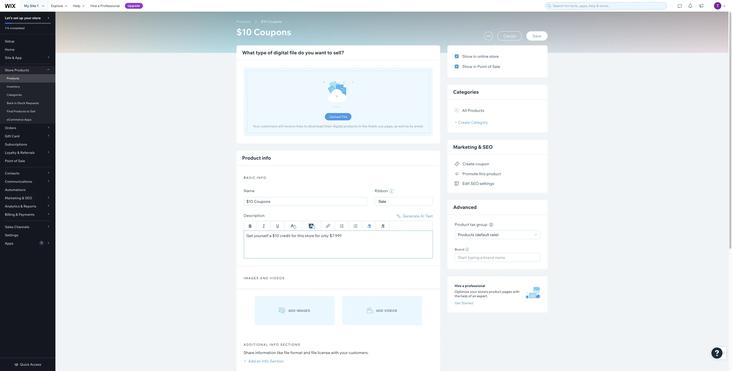 Task type: locate. For each thing, give the bounding box(es) containing it.
setup link
[[0, 37, 55, 45]]

product left tax
[[455, 223, 469, 227]]

0 vertical spatial this
[[479, 172, 486, 176]]

online
[[478, 54, 489, 59]]

ribbon
[[375, 189, 389, 194]]

0 vertical spatial info
[[262, 155, 271, 161]]

automations link
[[0, 186, 55, 194]]

0 horizontal spatial site
[[5, 56, 11, 60]]

2 show from the top
[[462, 64, 473, 69]]

page,
[[385, 124, 393, 129]]

1 vertical spatial the
[[455, 294, 460, 299]]

1 horizontal spatial get
[[455, 301, 461, 306]]

additional info sections
[[244, 343, 301, 347]]

store left only
[[305, 234, 314, 239]]

product inside optimize your store's product pages with the help of an expert.
[[489, 290, 502, 294]]

in left the online
[[473, 54, 477, 59]]

& left reports
[[20, 204, 23, 209]]

your right up
[[24, 16, 31, 20]]

show for show in point of sale
[[462, 64, 473, 69]]

a for hire a professional
[[98, 4, 100, 8]]

0 horizontal spatial store
[[32, 16, 41, 20]]

to left sell
[[27, 110, 29, 113]]

ecommerce apps link
[[0, 116, 55, 124]]

store products button
[[0, 66, 55, 74]]

2 as from the left
[[406, 124, 409, 129]]

point inside sidebar element
[[5, 159, 13, 163]]

product
[[242, 155, 261, 161], [455, 223, 469, 227]]

brand
[[455, 248, 464, 252]]

& right billing
[[16, 213, 18, 217]]

0 horizontal spatial products link
[[0, 74, 55, 83]]

1 horizontal spatial the
[[455, 294, 460, 299]]

the left thank
[[362, 124, 368, 129]]

0 horizontal spatial sale
[[18, 159, 25, 163]]

1 vertical spatial $10
[[236, 27, 252, 37]]

0 horizontal spatial marketing
[[5, 196, 21, 201]]

apps inside the ecommerce apps link
[[24, 118, 31, 122]]

0 vertical spatial a
[[98, 4, 100, 8]]

get inside false text field
[[246, 234, 253, 239]]

0 horizontal spatial you
[[305, 50, 314, 56]]

add
[[248, 359, 256, 364]]

of inside optimize your store's product pages with the help of an expert.
[[469, 294, 472, 299]]

apps down find products to sell link
[[24, 118, 31, 122]]

0 vertical spatial an
[[473, 294, 476, 299]]

2 add from the left
[[376, 309, 383, 313]]

info right basic
[[257, 176, 267, 180]]

0 vertical spatial marketing
[[453, 144, 477, 150]]

billing & payments
[[5, 213, 35, 217]]

images and videos
[[244, 277, 285, 281]]

products
[[236, 19, 251, 24], [14, 68, 29, 72], [7, 77, 19, 80], [468, 108, 484, 113], [13, 110, 26, 113], [458, 233, 474, 238]]

0 horizontal spatial for
[[292, 234, 297, 239]]

0 horizontal spatial to
[[27, 110, 29, 113]]

create up promote
[[463, 162, 475, 167]]

share information like file format and file license with your customers.
[[244, 351, 369, 356]]

product up settings
[[487, 172, 501, 176]]

1 down "settings" link on the left bottom
[[41, 242, 42, 245]]

false text field
[[244, 231, 433, 259]]

product info
[[242, 155, 271, 161]]

sale down loyalty & referrals
[[18, 159, 25, 163]]

1 vertical spatial to
[[27, 110, 29, 113]]

a left professional
[[98, 4, 100, 8]]

0 horizontal spatial this
[[297, 234, 304, 239]]

0 vertical spatial products link
[[234, 19, 253, 24]]

1 horizontal spatial categories
[[453, 89, 479, 95]]

products inside popup button
[[14, 68, 29, 72]]

categories inside $10 coupons form
[[453, 89, 479, 95]]

1 horizontal spatial point
[[478, 64, 487, 69]]

1 horizontal spatial 1
[[41, 242, 42, 245]]

info up like
[[270, 343, 279, 347]]

billing & payments button
[[0, 211, 55, 219]]

create coupon
[[463, 162, 489, 167]]

of right help
[[469, 294, 472, 299]]

1 vertical spatial create
[[463, 162, 475, 167]]

completed
[[10, 26, 25, 30]]

sale
[[492, 64, 500, 69], [18, 159, 25, 163], [379, 200, 386, 204]]

rate)
[[490, 233, 499, 238]]

0 vertical spatial show
[[462, 54, 473, 59]]

with right pages
[[513, 290, 520, 294]]

0 horizontal spatial add
[[289, 309, 296, 313]]

you right do
[[305, 50, 314, 56]]

1 inside sidebar element
[[41, 242, 42, 245]]

what
[[242, 50, 255, 56]]

site down home
[[5, 56, 11, 60]]

store right the online
[[490, 54, 499, 59]]

1 vertical spatial seo
[[471, 181, 479, 186]]

1 vertical spatial marketing & seo
[[5, 196, 32, 201]]

file left do
[[290, 50, 297, 56]]

an inside optimize your store's product pages with the help of an expert.
[[473, 294, 476, 299]]

1 vertical spatial info
[[257, 176, 267, 180]]

coupons
[[268, 19, 282, 24], [254, 27, 291, 37]]

as left the well
[[394, 124, 398, 129]]

1 as from the left
[[394, 124, 398, 129]]

add
[[289, 309, 296, 313], [376, 309, 383, 313]]

the left help
[[455, 294, 460, 299]]

1 vertical spatial point
[[5, 159, 13, 163]]

& left app
[[12, 56, 14, 60]]

1 add from the left
[[289, 309, 296, 313]]

and left videos
[[260, 277, 269, 281]]

products link
[[234, 19, 253, 24], [0, 74, 55, 83]]

do
[[298, 50, 304, 56]]

your
[[24, 16, 31, 20], [470, 290, 477, 294], [340, 351, 348, 356]]

2 horizontal spatial seo
[[483, 144, 493, 150]]

file left license
[[311, 351, 317, 356]]

for left only
[[315, 234, 320, 239]]

edit
[[463, 181, 470, 186]]

sections
[[280, 343, 301, 347]]

promote
[[463, 172, 478, 176]]

1 vertical spatial you
[[378, 124, 384, 129]]

0 vertical spatial store
[[32, 16, 41, 20]]

upgrade button
[[125, 3, 143, 9]]

show left the online
[[462, 54, 473, 59]]

1 vertical spatial this
[[297, 234, 304, 239]]

0 vertical spatial hire
[[90, 4, 97, 8]]

show down show in online store
[[462, 64, 473, 69]]

hire for hire a professional
[[455, 284, 462, 289]]

yourself
[[254, 234, 269, 239]]

info
[[262, 359, 269, 364]]

hire
[[90, 4, 97, 8], [455, 284, 462, 289]]

an left expert.
[[473, 294, 476, 299]]

let's
[[5, 16, 13, 20]]

1 vertical spatial get
[[455, 301, 461, 306]]

1 horizontal spatial sale
[[379, 200, 386, 204]]

2 vertical spatial $10
[[272, 234, 279, 239]]

find products to sell link
[[0, 107, 55, 116]]

categories down inventory
[[7, 93, 22, 97]]

create right +
[[458, 120, 470, 125]]

& inside popup button
[[12, 56, 14, 60]]

1 horizontal spatial with
[[513, 290, 520, 294]]

1 vertical spatial a
[[269, 234, 272, 239]]

1 show from the top
[[462, 54, 473, 59]]

store's
[[478, 290, 488, 294]]

hire for hire a professional
[[90, 4, 97, 8]]

in for stock
[[14, 101, 17, 105]]

Add a product name text field
[[244, 197, 367, 206]]

the
[[362, 124, 368, 129], [455, 294, 460, 299]]

1 horizontal spatial hire
[[455, 284, 462, 289]]

0 horizontal spatial and
[[260, 277, 269, 281]]

your down professional
[[470, 290, 477, 294]]

create
[[458, 120, 470, 125], [463, 162, 475, 167]]

1 horizontal spatial your
[[340, 351, 348, 356]]

communications button
[[0, 178, 55, 186]]

ecommerce
[[7, 118, 24, 122]]

to inside find products to sell link
[[27, 110, 29, 113]]

your customers will receive links to download their digital products in the thank you page, as well as by email.
[[253, 124, 424, 129]]

1 for from the left
[[292, 234, 297, 239]]

add for add videos
[[376, 309, 383, 313]]

0 vertical spatial site
[[30, 4, 36, 8]]

billing
[[5, 213, 15, 217]]

you left page,
[[378, 124, 384, 129]]

quick
[[20, 363, 29, 367]]

1 vertical spatial your
[[470, 290, 477, 294]]

add right the gallery image
[[289, 309, 296, 313]]

your left customers.
[[340, 351, 348, 356]]

app
[[15, 56, 22, 60]]

get for get started
[[455, 301, 461, 306]]

description
[[244, 213, 265, 218]]

1 horizontal spatial products link
[[234, 19, 253, 24]]

store
[[32, 16, 41, 20], [490, 54, 499, 59], [305, 234, 314, 239]]

to right links
[[304, 124, 308, 129]]

seo right the edit
[[471, 181, 479, 186]]

for right credit
[[292, 234, 297, 239]]

2 vertical spatial info
[[270, 343, 279, 347]]

2 horizontal spatial your
[[470, 290, 477, 294]]

sale down 'ribbon'
[[379, 200, 386, 204]]

license
[[318, 351, 330, 356]]

1 horizontal spatial this
[[479, 172, 486, 176]]

videos icon image
[[367, 308, 373, 314]]

digital right type
[[274, 50, 289, 56]]

of down loyalty & referrals
[[14, 159, 17, 163]]

marketing up the analytics
[[5, 196, 21, 201]]

get left yourself
[[246, 234, 253, 239]]

1 horizontal spatial marketing
[[453, 144, 477, 150]]

0 vertical spatial point
[[478, 64, 487, 69]]

marketing inside dropdown button
[[5, 196, 21, 201]]

your inside optimize your store's product pages with the help of an expert.
[[470, 290, 477, 294]]

1 vertical spatial hire
[[455, 284, 462, 289]]

0 horizontal spatial point
[[5, 159, 13, 163]]

in right the back at the left top
[[14, 101, 17, 105]]

thank
[[368, 124, 377, 129]]

categories up all
[[453, 89, 479, 95]]

find products to sell
[[7, 110, 35, 113]]

1 horizontal spatial product
[[455, 223, 469, 227]]

marketing & seo up "create coupon" button at right
[[453, 144, 493, 150]]

home link
[[0, 45, 55, 54]]

as
[[394, 124, 398, 129], [406, 124, 409, 129]]

& right loyalty
[[17, 151, 20, 155]]

0 horizontal spatial hire
[[90, 4, 97, 8]]

hire inside $10 coupons form
[[455, 284, 462, 289]]

point down loyalty
[[5, 159, 13, 163]]

site right my
[[30, 4, 36, 8]]

this down coupon
[[479, 172, 486, 176]]

1 vertical spatial site
[[5, 56, 11, 60]]

0 vertical spatial marketing & seo
[[453, 144, 493, 150]]

2 vertical spatial your
[[340, 351, 348, 356]]

my site 1
[[24, 4, 39, 8]]

products (default rate)
[[458, 233, 499, 238]]

+ create category
[[455, 120, 488, 125]]

point down the online
[[478, 64, 487, 69]]

1 horizontal spatial a
[[269, 234, 272, 239]]

info for product
[[262, 155, 271, 161]]

hire right help button
[[90, 4, 97, 8]]

0 vertical spatial sale
[[492, 64, 500, 69]]

a right yourself
[[269, 234, 272, 239]]

with right license
[[331, 351, 339, 356]]

marketing inside $10 coupons form
[[453, 144, 477, 150]]

0 vertical spatial 1
[[37, 4, 39, 8]]

1 horizontal spatial for
[[315, 234, 320, 239]]

hire up optimize
[[455, 284, 462, 289]]

1 vertical spatial product
[[489, 290, 502, 294]]

1 horizontal spatial as
[[406, 124, 409, 129]]

& up coupon
[[478, 144, 482, 150]]

file right like
[[284, 351, 290, 356]]

info for basic
[[257, 176, 267, 180]]

1 horizontal spatial an
[[473, 294, 476, 299]]

info up basic info
[[262, 155, 271, 161]]

1 vertical spatial show
[[462, 64, 473, 69]]

2 vertical spatial a
[[462, 284, 464, 289]]

a
[[98, 4, 100, 8], [269, 234, 272, 239], [462, 284, 464, 289]]

my
[[24, 4, 29, 8]]

in inside sidebar element
[[14, 101, 17, 105]]

this inside button
[[479, 172, 486, 176]]

information
[[255, 351, 276, 356]]

get left started
[[455, 301, 461, 306]]

product left pages
[[489, 290, 502, 294]]

seo settings image
[[455, 182, 460, 186]]

1 horizontal spatial add
[[376, 309, 383, 313]]

add an info section
[[247, 359, 284, 364]]

0 horizontal spatial your
[[24, 16, 31, 20]]

an left info
[[257, 359, 261, 364]]

& up analytics & reports
[[22, 196, 24, 201]]

a for hire a professional
[[462, 284, 464, 289]]

and right format
[[304, 351, 310, 356]]

promote coupon image
[[455, 162, 460, 167]]

product up basic
[[242, 155, 261, 161]]

store down 'my site 1'
[[32, 16, 41, 20]]

2 vertical spatial seo
[[25, 196, 32, 201]]

show in online store
[[462, 54, 499, 59]]

0 vertical spatial to
[[327, 50, 332, 56]]

in down show in online store
[[473, 64, 477, 69]]

save
[[533, 34, 542, 38]]

0 vertical spatial digital
[[274, 50, 289, 56]]

0 horizontal spatial seo
[[25, 196, 32, 201]]

sale down show in online store
[[492, 64, 500, 69]]

1 horizontal spatial apps
[[24, 118, 31, 122]]

0 horizontal spatial a
[[98, 4, 100, 8]]

explore
[[51, 4, 63, 8]]

1 horizontal spatial you
[[378, 124, 384, 129]]

apps down settings
[[5, 242, 13, 246]]

seo inside dropdown button
[[25, 196, 32, 201]]

seo up coupon
[[483, 144, 493, 150]]

2 for from the left
[[315, 234, 320, 239]]

to left sell? on the top of page
[[327, 50, 332, 56]]

a up optimize
[[462, 284, 464, 289]]

this
[[479, 172, 486, 176], [297, 234, 304, 239]]

0 vertical spatial your
[[24, 16, 31, 20]]

1 vertical spatial sale
[[18, 159, 25, 163]]

as left the by
[[406, 124, 409, 129]]

in for point
[[473, 64, 477, 69]]

sales
[[5, 225, 14, 230]]

marketing & seo up analytics & reports
[[5, 196, 32, 201]]

this right credit
[[297, 234, 304, 239]]

Start typing a brand name field
[[457, 254, 539, 262]]

seo down "automations" link
[[25, 196, 32, 201]]

digital right their
[[333, 124, 343, 129]]

name
[[244, 189, 255, 194]]

set
[[13, 16, 18, 20]]

1 horizontal spatial marketing & seo
[[453, 144, 493, 150]]

marketing up "create coupon" button at right
[[453, 144, 477, 150]]

sale inside point of sale link
[[18, 159, 25, 163]]

info
[[262, 155, 271, 161], [257, 176, 267, 180], [270, 343, 279, 347]]

add right 'videos icon'
[[376, 309, 383, 313]]

2 vertical spatial to
[[304, 124, 308, 129]]

0 vertical spatial get
[[246, 234, 253, 239]]

1 right my
[[37, 4, 39, 8]]

$10 inside false text field
[[272, 234, 279, 239]]

add for add images
[[289, 309, 296, 313]]

an
[[473, 294, 476, 299], [257, 359, 261, 364]]

2 vertical spatial store
[[305, 234, 314, 239]]

help
[[73, 4, 80, 8]]

images
[[297, 309, 310, 313]]

videos
[[270, 277, 285, 281]]

in
[[473, 54, 477, 59], [473, 64, 477, 69], [14, 101, 17, 105], [359, 124, 362, 129]]

0 horizontal spatial with
[[331, 351, 339, 356]]

get yourself a $10 credit for this store for only $7.99!!
[[246, 234, 342, 239]]



Task type: describe. For each thing, give the bounding box(es) containing it.
& for 'billing & payments' dropdown button
[[16, 213, 18, 217]]

& inside $10 coupons form
[[478, 144, 482, 150]]

will
[[278, 124, 283, 129]]

category
[[471, 120, 488, 125]]

a inside text field
[[269, 234, 272, 239]]

0 vertical spatial seo
[[483, 144, 493, 150]]

marketing & seo inside dropdown button
[[5, 196, 32, 201]]

point of sale link
[[0, 157, 55, 165]]

1 vertical spatial with
[[331, 351, 339, 356]]

hire a professional link
[[87, 0, 123, 12]]

contacts
[[5, 171, 19, 176]]

site & app button
[[0, 54, 55, 62]]

professional
[[465, 284, 485, 289]]

+ create category button
[[455, 120, 488, 125]]

show in point of sale
[[462, 64, 500, 69]]

find
[[7, 110, 13, 113]]

create inside button
[[463, 162, 475, 167]]

1 vertical spatial $10 coupons
[[236, 27, 291, 37]]

analytics
[[5, 204, 20, 209]]

sell
[[30, 110, 35, 113]]

basic
[[244, 176, 256, 180]]

referrals
[[20, 151, 35, 155]]

info for additional
[[270, 343, 279, 347]]

1 horizontal spatial and
[[304, 351, 310, 356]]

get started
[[455, 301, 473, 306]]

optimize
[[455, 290, 469, 294]]

1/6 completed
[[5, 26, 25, 30]]

automations
[[5, 188, 26, 192]]

upgrade
[[128, 4, 140, 8]]

loyalty & referrals
[[5, 151, 35, 155]]

back
[[7, 101, 14, 105]]

of right type
[[268, 50, 273, 56]]

product for product info
[[242, 155, 261, 161]]

text
[[425, 214, 433, 219]]

Search for tools, apps, help & more... field
[[552, 2, 665, 9]]

receive
[[284, 124, 296, 129]]

seo inside button
[[471, 181, 479, 186]]

requests
[[26, 101, 39, 105]]

0 vertical spatial coupons
[[268, 19, 282, 24]]

in for online
[[473, 54, 477, 59]]

show for show in online store
[[462, 54, 473, 59]]

sales channels
[[5, 225, 29, 230]]

+
[[455, 120, 457, 125]]

promote image
[[455, 172, 460, 176]]

1 vertical spatial store
[[490, 54, 499, 59]]

the inside optimize your store's product pages with the help of an expert.
[[455, 294, 460, 299]]

& for "loyalty & referrals" dropdown button
[[17, 151, 20, 155]]

credit
[[280, 234, 291, 239]]

point inside $10 coupons form
[[478, 64, 487, 69]]

orders
[[5, 126, 16, 130]]

info tooltip image
[[490, 223, 493, 227]]

format
[[290, 351, 303, 356]]

generate ai text button
[[395, 213, 433, 219]]

inventory
[[7, 85, 20, 89]]

subscriptions link
[[0, 141, 55, 149]]

loyalty & referrals button
[[0, 149, 55, 157]]

in right products at left top
[[359, 124, 362, 129]]

by
[[410, 124, 414, 129]]

help
[[461, 294, 468, 299]]

1/6
[[5, 26, 9, 30]]

email.
[[414, 124, 424, 129]]

0 horizontal spatial $10
[[236, 27, 252, 37]]

get for get yourself a $10 credit for this store for only $7.99!!
[[246, 234, 253, 239]]

marketing & seo inside $10 coupons form
[[453, 144, 493, 150]]

promote this product button
[[455, 171, 501, 177]]

0 horizontal spatial the
[[362, 124, 368, 129]]

this inside false text field
[[297, 234, 304, 239]]

home
[[5, 47, 15, 52]]

1 vertical spatial coupons
[[254, 27, 291, 37]]

of inside sidebar element
[[14, 159, 17, 163]]

gallery image
[[279, 308, 286, 314]]

type
[[256, 50, 267, 56]]

payments
[[19, 213, 35, 217]]

& for the analytics & reports dropdown button
[[20, 204, 23, 209]]

pages
[[502, 290, 512, 294]]

back in stock requests
[[7, 101, 39, 105]]

0 horizontal spatial apps
[[5, 242, 13, 246]]

loyalty
[[5, 151, 17, 155]]

expert.
[[477, 294, 488, 299]]

site & app
[[5, 56, 22, 60]]

generate ai text
[[403, 214, 433, 219]]

1 horizontal spatial site
[[30, 4, 36, 8]]

reports
[[24, 204, 36, 209]]

product tax group
[[455, 223, 488, 227]]

$7.99!!
[[330, 234, 342, 239]]

0 vertical spatial $10 coupons
[[261, 19, 282, 24]]

edit seo settings
[[463, 181, 494, 186]]

store products
[[5, 68, 29, 72]]

of down the online
[[488, 64, 492, 69]]

your inside sidebar element
[[24, 16, 31, 20]]

1 horizontal spatial digital
[[333, 124, 343, 129]]

1 horizontal spatial to
[[304, 124, 308, 129]]

(default
[[475, 233, 489, 238]]

0 vertical spatial create
[[458, 120, 470, 125]]

product inside button
[[487, 172, 501, 176]]

sidebar element
[[0, 12, 55, 372]]

site inside popup button
[[5, 56, 11, 60]]

2 vertical spatial sale
[[379, 200, 386, 204]]

gift
[[5, 134, 11, 139]]

advanced
[[453, 205, 477, 211]]

2 horizontal spatial sale
[[492, 64, 500, 69]]

1 vertical spatial an
[[257, 359, 261, 364]]

with inside optimize your store's product pages with the help of an expert.
[[513, 290, 520, 294]]

product for product tax group
[[455, 223, 469, 227]]

up
[[19, 16, 23, 20]]

cancel
[[504, 34, 516, 38]]

store inside false text field
[[305, 234, 314, 239]]

create coupon button
[[455, 161, 489, 168]]

& for site & app popup button
[[12, 56, 14, 60]]

like
[[277, 351, 283, 356]]

0 vertical spatial you
[[305, 50, 314, 56]]

contacts button
[[0, 169, 55, 178]]

let's set up your store
[[5, 16, 41, 20]]

communications
[[5, 180, 32, 184]]

inventory link
[[0, 83, 55, 91]]

professional
[[100, 4, 120, 8]]

& for "marketing & seo" dropdown button
[[22, 196, 24, 201]]

0 vertical spatial and
[[260, 277, 269, 281]]

add videos
[[376, 309, 397, 313]]

2 horizontal spatial to
[[327, 50, 332, 56]]

upload file button
[[325, 113, 352, 121]]

stock
[[17, 101, 25, 105]]

settings
[[480, 181, 494, 186]]

want
[[315, 50, 326, 56]]

store inside sidebar element
[[32, 16, 41, 20]]

hire a professional
[[90, 4, 120, 8]]

0 vertical spatial $10
[[261, 19, 267, 24]]

all products
[[462, 108, 484, 113]]

group
[[477, 223, 487, 227]]

well
[[399, 124, 405, 129]]

their
[[325, 124, 332, 129]]

$10 coupons form
[[55, 12, 732, 372]]

get started link
[[455, 301, 473, 306]]

your
[[253, 124, 260, 129]]

add an info section link
[[244, 359, 284, 364]]

promote this product
[[463, 172, 501, 176]]

channels
[[14, 225, 29, 230]]

card
[[12, 134, 19, 139]]

categories inside categories link
[[7, 93, 22, 97]]



Task type: vqa. For each thing, say whether or not it's contained in the screenshot.
the rightmost ADD
yes



